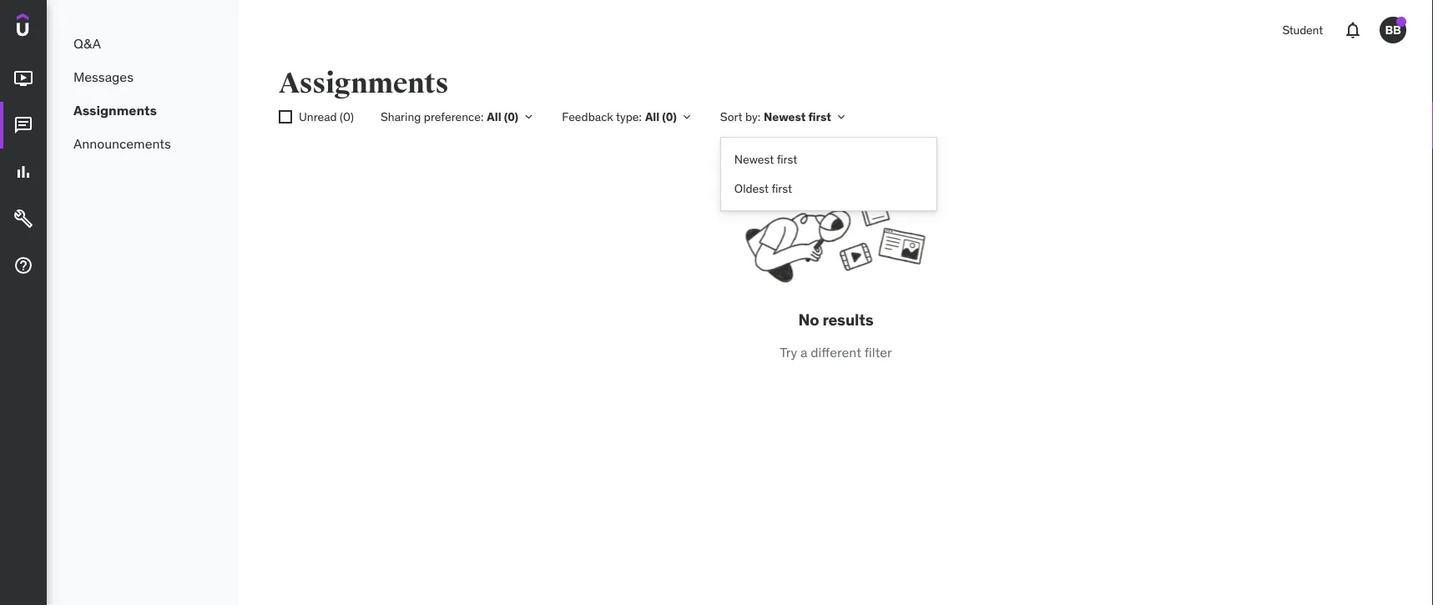Task type: locate. For each thing, give the bounding box(es) containing it.
xsmall image for all (0)
[[522, 110, 535, 124]]

3 (0) from the left
[[662, 109, 677, 124]]

all right type:
[[645, 109, 660, 124]]

2 vertical spatial medium image
[[13, 256, 33, 276]]

newest inside button
[[735, 152, 774, 167]]

newest
[[764, 109, 806, 124], [735, 152, 774, 167]]

2 all from the left
[[645, 109, 660, 124]]

medium image
[[13, 162, 33, 182], [13, 209, 33, 229], [13, 256, 33, 276]]

0 horizontal spatial assignments
[[73, 101, 157, 118]]

xsmall image up newest first button
[[835, 110, 848, 124]]

announcements
[[73, 135, 171, 152]]

1 xsmall image from the left
[[522, 110, 535, 124]]

1 horizontal spatial all
[[645, 109, 660, 124]]

all
[[487, 109, 501, 124], [645, 109, 660, 124]]

(0) left xsmall image
[[662, 109, 677, 124]]

1 vertical spatial newest
[[735, 152, 774, 167]]

2 (0) from the left
[[504, 109, 519, 124]]

bb link
[[1373, 10, 1413, 50]]

1 vertical spatial first
[[777, 152, 797, 167]]

medium image
[[13, 69, 33, 89], [13, 115, 33, 135]]

feedback type: all (0)
[[562, 109, 677, 124]]

0 horizontal spatial all
[[487, 109, 501, 124]]

xsmall image left unread
[[279, 110, 292, 124]]

(0) right unread
[[340, 109, 354, 124]]

first up the oldest first
[[777, 152, 797, 167]]

0 horizontal spatial xsmall image
[[279, 110, 292, 124]]

xsmall image for newest first
[[835, 110, 848, 124]]

q&a
[[73, 34, 101, 52]]

first inside button
[[772, 181, 792, 196]]

1 all from the left
[[487, 109, 501, 124]]

(0) for sharing preference: all (0)
[[504, 109, 519, 124]]

notifications image
[[1343, 20, 1363, 40]]

1 horizontal spatial xsmall image
[[522, 110, 535, 124]]

newest up oldest
[[735, 152, 774, 167]]

0 vertical spatial medium image
[[13, 162, 33, 182]]

first inside button
[[777, 152, 797, 167]]

all right preference:
[[487, 109, 501, 124]]

0 vertical spatial first
[[809, 109, 831, 124]]

1 medium image from the top
[[13, 162, 33, 182]]

assignments link
[[47, 94, 239, 127]]

newest first button
[[721, 144, 937, 174]]

assignments
[[279, 66, 448, 101], [73, 101, 157, 118]]

newest right the by:
[[764, 109, 806, 124]]

sort
[[720, 109, 743, 124]]

2 medium image from the top
[[13, 115, 33, 135]]

xsmall image
[[522, 110, 535, 124], [835, 110, 848, 124], [279, 110, 292, 124]]

by:
[[745, 109, 761, 124]]

(0) right preference:
[[504, 109, 519, 124]]

xsmall image left feedback
[[522, 110, 535, 124]]

(0) for feedback type: all (0)
[[662, 109, 677, 124]]

(0)
[[340, 109, 354, 124], [504, 109, 519, 124], [662, 109, 677, 124]]

assignments up unread (0)
[[279, 66, 448, 101]]

0 vertical spatial medium image
[[13, 69, 33, 89]]

2 horizontal spatial (0)
[[662, 109, 677, 124]]

q&a link
[[47, 27, 239, 60]]

1 horizontal spatial assignments
[[279, 66, 448, 101]]

unread
[[299, 109, 337, 124]]

2 vertical spatial first
[[772, 181, 792, 196]]

announcements link
[[47, 127, 239, 160]]

1 vertical spatial medium image
[[13, 115, 33, 135]]

0 vertical spatial newest
[[764, 109, 806, 124]]

0 vertical spatial assignments
[[279, 66, 448, 101]]

1 vertical spatial medium image
[[13, 209, 33, 229]]

first for newest first
[[777, 152, 797, 167]]

first right oldest
[[772, 181, 792, 196]]

no
[[799, 310, 819, 330]]

2 horizontal spatial xsmall image
[[835, 110, 848, 124]]

feedback
[[562, 109, 614, 124]]

0 horizontal spatial (0)
[[340, 109, 354, 124]]

2 xsmall image from the left
[[835, 110, 848, 124]]

first
[[809, 109, 831, 124], [777, 152, 797, 167], [772, 181, 792, 196]]

assignments up announcements
[[73, 101, 157, 118]]

first up newest first button
[[809, 109, 831, 124]]

you have alerts image
[[1397, 17, 1407, 27]]

oldest first
[[735, 181, 792, 196]]

1 horizontal spatial (0)
[[504, 109, 519, 124]]



Task type: vqa. For each thing, say whether or not it's contained in the screenshot.
top GO
no



Task type: describe. For each thing, give the bounding box(es) containing it.
messages
[[73, 68, 134, 85]]

sharing
[[381, 109, 421, 124]]

student link
[[1273, 10, 1333, 50]]

sort by: newest first
[[720, 109, 831, 124]]

oldest first button
[[721, 174, 937, 204]]

3 xsmall image from the left
[[279, 110, 292, 124]]

2 medium image from the top
[[13, 209, 33, 229]]

udemy image
[[17, 13, 93, 42]]

all for preference:
[[487, 109, 501, 124]]

bb
[[1385, 22, 1401, 37]]

no results
[[799, 310, 874, 330]]

messages link
[[47, 60, 239, 94]]

a
[[801, 343, 808, 360]]

first for oldest first
[[772, 181, 792, 196]]

type:
[[616, 109, 642, 124]]

1 vertical spatial assignments
[[73, 101, 157, 118]]

preference:
[[424, 109, 484, 124]]

try a different filter
[[780, 343, 892, 360]]

1 (0) from the left
[[340, 109, 354, 124]]

1 medium image from the top
[[13, 69, 33, 89]]

student
[[1283, 22, 1323, 37]]

all for type:
[[645, 109, 660, 124]]

3 medium image from the top
[[13, 256, 33, 276]]

sharing preference: all (0)
[[381, 109, 519, 124]]

different
[[811, 343, 861, 360]]

xsmall image
[[680, 110, 694, 124]]

newest first
[[735, 152, 797, 167]]

filter
[[865, 343, 892, 360]]

oldest
[[735, 181, 769, 196]]

unread (0)
[[299, 109, 354, 124]]

try
[[780, 343, 797, 360]]

results
[[823, 310, 874, 330]]



